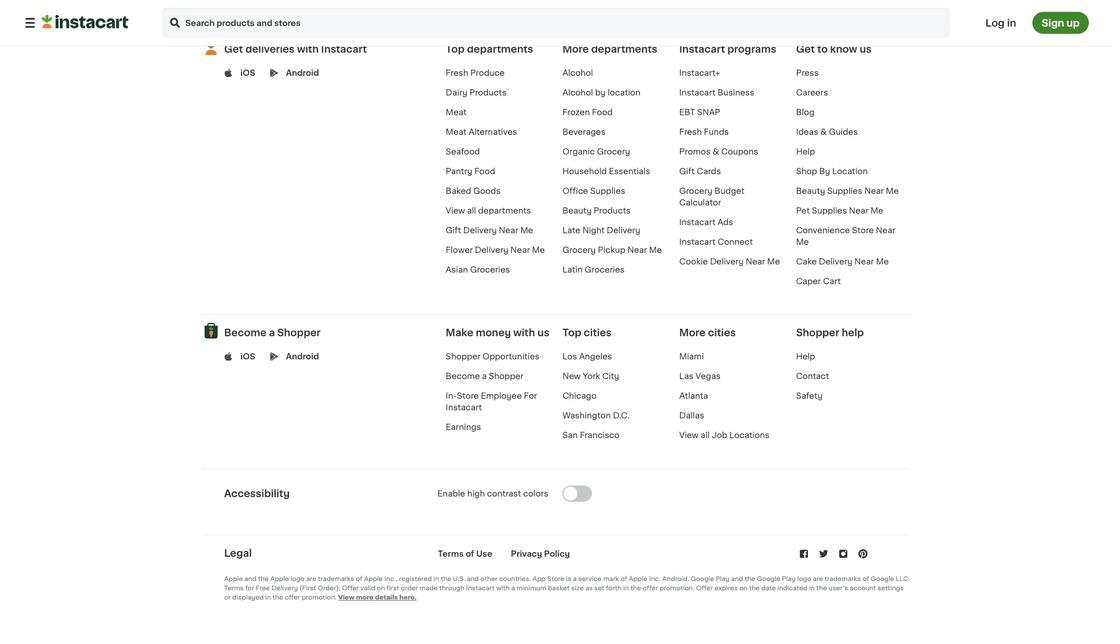 Task type: describe. For each thing, give the bounding box(es) containing it.
date
[[761, 585, 776, 592]]

ideas & guides link
[[796, 128, 858, 136]]

los
[[563, 353, 577, 361]]

departments for more departments
[[591, 44, 657, 54]]

ios app store logo image for get deliveries with instacart
[[224, 69, 233, 77]]

grocery budget calculator
[[679, 187, 745, 207]]

near for cookie delivery near me
[[746, 258, 765, 266]]

instacart ads
[[679, 218, 733, 226]]

grocery for grocery pickup near me
[[563, 246, 596, 254]]

view for view all departments
[[446, 207, 465, 215]]

coupons
[[721, 148, 758, 156]]

gift delivery near me link
[[446, 226, 533, 234]]

0 vertical spatial promotion.
[[660, 585, 695, 592]]

more departments
[[563, 44, 657, 54]]

1 horizontal spatial grocery
[[597, 148, 630, 156]]

new york city
[[563, 372, 619, 380]]

is
[[566, 576, 571, 582]]

0 vertical spatial terms
[[438, 550, 464, 558]]

beauty supplies near me
[[796, 187, 899, 195]]

android,
[[662, 576, 689, 582]]

3 google from the left
[[871, 576, 894, 582]]

2 help link from the top
[[796, 353, 815, 361]]

by
[[819, 167, 830, 175]]

new
[[563, 372, 581, 380]]

fresh funds
[[679, 128, 729, 136]]

1 are from the left
[[306, 576, 316, 582]]

make
[[446, 328, 473, 338]]

gift cards link
[[679, 167, 721, 175]]

in-store employee for instacart link
[[446, 392, 537, 412]]

near for pet supplies near me
[[849, 207, 869, 215]]

0 vertical spatial become a shopper
[[224, 328, 321, 338]]

u.s.
[[453, 576, 465, 582]]

beauty supplies near me link
[[796, 187, 899, 195]]

departments up gift delivery near me link
[[478, 207, 531, 215]]

pinterest image
[[857, 548, 869, 560]]

1 horizontal spatial offer
[[643, 585, 658, 592]]

blog
[[796, 108, 815, 116]]

caper cart link
[[796, 277, 841, 285]]

of right mark
[[621, 576, 627, 582]]

us for make money with us
[[538, 328, 550, 338]]

groceries for top
[[470, 266, 510, 274]]

food for pantry food
[[474, 167, 495, 175]]

order
[[401, 585, 418, 592]]

me for cookie delivery near me
[[767, 258, 780, 266]]

registered
[[399, 576, 432, 582]]

supplies up convenience
[[812, 207, 847, 215]]

know
[[830, 44, 857, 54]]

2 on from the left
[[740, 585, 748, 592]]

baked goods link
[[446, 187, 501, 195]]

1 vertical spatial become
[[446, 372, 480, 380]]

view all departments
[[446, 207, 531, 215]]

grocery pickup near me link
[[563, 246, 662, 254]]

1 play from the left
[[716, 576, 730, 582]]

products for dairy products
[[470, 88, 507, 97]]

grocery for grocery budget calculator
[[679, 187, 713, 195]]

instacart programs
[[679, 44, 776, 54]]

use
[[476, 550, 492, 558]]

ios link for get
[[240, 67, 255, 79]]

pantry food
[[446, 167, 495, 175]]

in right indicated
[[809, 585, 815, 592]]

grocery budget calculator link
[[679, 187, 745, 207]]

high
[[467, 490, 485, 498]]

flower delivery near me link
[[446, 246, 545, 254]]

pantry food link
[[446, 167, 495, 175]]

2 offer from the left
[[696, 585, 713, 592]]

2 trademarks from the left
[[825, 576, 861, 582]]

delivery for gift delivery near me
[[463, 226, 497, 234]]

in up made
[[433, 576, 439, 582]]

me for flower delivery near me
[[532, 246, 545, 254]]

store for convenience
[[852, 226, 874, 234]]

instacart home image
[[42, 15, 129, 29]]

in down the free
[[265, 594, 271, 601]]

countries.
[[499, 576, 531, 582]]

organic grocery link
[[563, 148, 630, 156]]

pet
[[796, 207, 810, 215]]

cake delivery near me link
[[796, 258, 889, 266]]

los angeles link
[[563, 353, 612, 361]]

0 vertical spatial become
[[224, 328, 267, 338]]

1 vertical spatial promotion.
[[302, 594, 337, 601]]

3 and from the left
[[731, 576, 743, 582]]

order):
[[318, 585, 340, 592]]

1 offer from the left
[[342, 585, 359, 592]]

departments for top departments
[[467, 44, 533, 54]]

near for gift delivery near me
[[499, 226, 518, 234]]

2 google from the left
[[757, 576, 780, 582]]

instacart shopper app logo image for get
[[202, 38, 221, 57]]

terms of use link
[[438, 550, 492, 558]]

safety link
[[796, 392, 823, 400]]

instagram image
[[838, 548, 849, 560]]

frozen food link
[[563, 108, 613, 116]]

near for grocery pickup near me
[[628, 246, 647, 254]]

ios app store logo image for become a shopper
[[224, 352, 233, 361]]

user's
[[829, 585, 848, 592]]

dairy products link
[[446, 88, 507, 97]]

press
[[796, 69, 819, 77]]

inc.,
[[384, 576, 397, 582]]

instacart+
[[679, 69, 720, 77]]

fresh for fresh funds
[[679, 128, 702, 136]]

of up valid
[[356, 576, 362, 582]]

delivery inside apple and the apple logo are trademarks of apple inc., registered in the u.s. and other countries. app store is a service mark of apple inc. android, google play and the google play logo are trademarks of google llc. terms for free delivery (first order): offer valid on first order made through instacart with a minimum basket size as set forth in the offer promotion. offer expires on the date indicated in the user's account settings or displayed in the offer promotion.
[[272, 585, 298, 592]]

delivery up grocery pickup near me link on the top right of the page
[[607, 226, 640, 234]]

cookie delivery near me link
[[679, 258, 780, 266]]

terms inside apple and the apple logo are trademarks of apple inc., registered in the u.s. and other countries. app store is a service mark of apple inc. android, google play and the google play logo are trademarks of google llc. terms for free delivery (first order): offer valid on first order made through instacart with a minimum basket size as set forth in the offer promotion. offer expires on the date indicated in the user's account settings or displayed in the offer promotion.
[[224, 585, 244, 592]]

log in button
[[982, 12, 1020, 34]]

view for view more details here.
[[338, 594, 355, 601]]

valid
[[360, 585, 375, 592]]

city
[[602, 372, 619, 380]]

vegas
[[696, 372, 721, 380]]

cake delivery near me
[[796, 258, 889, 266]]

supplies for departments
[[590, 187, 625, 195]]

groceries for more
[[585, 266, 625, 274]]

shop by location
[[796, 167, 868, 175]]

view for view all job locations
[[679, 431, 699, 440]]

near for convenience store near me
[[876, 226, 896, 234]]

late night delivery link
[[563, 226, 640, 234]]

here.
[[399, 594, 417, 601]]

cities for more cities
[[708, 328, 736, 338]]

dallas
[[679, 412, 704, 420]]

fresh produce
[[446, 69, 505, 77]]

deliveries
[[245, 44, 295, 54]]

cards
[[697, 167, 721, 175]]

pet supplies near me link
[[796, 207, 883, 215]]

become a shopper link
[[446, 372, 524, 380]]

1 horizontal spatial become a shopper
[[446, 372, 524, 380]]

first
[[387, 585, 399, 592]]

other
[[480, 576, 498, 582]]

location
[[608, 88, 641, 97]]

location
[[832, 167, 868, 175]]

ios for become
[[240, 353, 255, 361]]

alcohol link
[[563, 69, 593, 77]]

forth
[[606, 585, 622, 592]]

store inside apple and the apple logo are trademarks of apple inc., registered in the u.s. and other countries. app store is a service mark of apple inc. android, google play and the google play logo are trademarks of google llc. terms for free delivery (first order): offer valid on first order made through instacart with a minimum basket size as set forth in the offer promotion. offer expires on the date indicated in the user's account settings or displayed in the offer promotion.
[[547, 576, 565, 582]]

all for job
[[701, 431, 710, 440]]

app
[[533, 576, 546, 582]]

1 google from the left
[[691, 576, 714, 582]]

instacart+ link
[[679, 69, 720, 77]]

products for beauty products
[[594, 207, 631, 215]]

expires
[[715, 585, 738, 592]]

me for convenience store near me
[[796, 238, 809, 246]]

snap
[[697, 108, 720, 116]]

(first
[[300, 585, 316, 592]]

asian groceries
[[446, 266, 510, 274]]

ideas & guides
[[796, 128, 858, 136]]

me for cake delivery near me
[[876, 258, 889, 266]]

dairy products
[[446, 88, 507, 97]]

san francisco
[[563, 431, 620, 440]]

top cities
[[563, 328, 612, 338]]

york
[[583, 372, 600, 380]]

produce
[[470, 69, 505, 77]]

locations
[[730, 431, 770, 440]]

seafood link
[[446, 148, 480, 156]]

asian
[[446, 266, 468, 274]]

delivery for flower delivery near me
[[475, 246, 508, 254]]

household essentials link
[[563, 167, 650, 175]]

service
[[578, 576, 602, 582]]

instacart shopper app logo image for become
[[202, 321, 221, 340]]

facebook image
[[798, 548, 810, 560]]

all for departments
[[467, 207, 476, 215]]

in inside 'button'
[[1007, 18, 1016, 28]]

late
[[563, 226, 580, 234]]

open main menu image
[[23, 16, 37, 30]]

1 on from the left
[[377, 585, 385, 592]]



Task type: vqa. For each thing, say whether or not it's contained in the screenshot.
$ 9 99
no



Task type: locate. For each thing, give the bounding box(es) containing it.
meat down meat link
[[446, 128, 467, 136]]

android play store logo image for deliveries
[[270, 69, 278, 77]]

2 horizontal spatial google
[[871, 576, 894, 582]]

0 vertical spatial alcohol
[[563, 69, 593, 77]]

0 vertical spatial help
[[796, 148, 815, 156]]

to
[[817, 44, 828, 54]]

1 horizontal spatial promotion.
[[660, 585, 695, 592]]

1 android link from the top
[[286, 67, 319, 79]]

0 vertical spatial beauty
[[796, 187, 825, 195]]

0 vertical spatial us
[[860, 44, 872, 54]]

0 vertical spatial meat
[[446, 108, 467, 116]]

1 horizontal spatial beauty
[[796, 187, 825, 195]]

1 horizontal spatial are
[[813, 576, 823, 582]]

near down beauty supplies near me link
[[849, 207, 869, 215]]

1 vertical spatial help
[[796, 353, 815, 361]]

size
[[571, 585, 584, 592]]

organic grocery
[[563, 148, 630, 156]]

1 vertical spatial terms
[[224, 585, 244, 592]]

2 alcohol from the top
[[563, 88, 593, 97]]

ebt
[[679, 108, 695, 116]]

0 vertical spatial ios app store logo image
[[224, 69, 233, 77]]

offer left expires
[[696, 585, 713, 592]]

0 vertical spatial help link
[[796, 148, 815, 156]]

Search field
[[161, 7, 951, 39]]

0 vertical spatial products
[[470, 88, 507, 97]]

shopper opportunities link
[[446, 353, 539, 361]]

top for top cities
[[563, 328, 581, 338]]

2 are from the left
[[813, 576, 823, 582]]

0 vertical spatial android
[[286, 69, 319, 77]]

&
[[820, 128, 827, 136], [713, 148, 719, 156]]

near for cake delivery near me
[[855, 258, 874, 266]]

1 horizontal spatial become
[[446, 372, 480, 380]]

0 horizontal spatial google
[[691, 576, 714, 582]]

0 horizontal spatial with
[[297, 44, 319, 54]]

us up the opportunities
[[538, 328, 550, 338]]

and up expires
[[731, 576, 743, 582]]

offer down inc.
[[643, 585, 658, 592]]

1 cities from the left
[[584, 328, 612, 338]]

0 horizontal spatial and
[[244, 576, 256, 582]]

gift for gift cards
[[679, 167, 695, 175]]

account
[[850, 585, 876, 592]]

1 vertical spatial offer
[[285, 594, 300, 601]]

store for in-
[[457, 392, 479, 400]]

mark
[[603, 576, 619, 582]]

delivery down connect
[[710, 258, 744, 266]]

fresh down ebt
[[679, 128, 702, 136]]

with down countries.
[[496, 585, 510, 592]]

0 horizontal spatial are
[[306, 576, 316, 582]]

1 trademarks from the left
[[318, 576, 354, 582]]

washington d.c. link
[[563, 412, 630, 420]]

logo
[[291, 576, 305, 582], [797, 576, 811, 582]]

careers
[[796, 88, 828, 97]]

2 cities from the left
[[708, 328, 736, 338]]

more up alcohol link
[[563, 44, 589, 54]]

all
[[467, 207, 476, 215], [701, 431, 710, 440]]

1 vertical spatial instacart shopper app logo image
[[202, 321, 221, 340]]

instacart
[[321, 44, 367, 54], [679, 44, 725, 54], [679, 88, 716, 97], [679, 218, 716, 226], [679, 238, 716, 246], [446, 404, 482, 412], [466, 585, 495, 592]]

food down alcohol by location
[[592, 108, 613, 116]]

me inside convenience store near me
[[796, 238, 809, 246]]

get for get to know us
[[796, 44, 815, 54]]

trademarks up order):
[[318, 576, 354, 582]]

logo up indicated
[[797, 576, 811, 582]]

pickup
[[598, 246, 626, 254]]

0 horizontal spatial groceries
[[470, 266, 510, 274]]

supplies up pet supplies near me
[[827, 187, 862, 195]]

me for gift delivery near me
[[520, 226, 533, 234]]

1 horizontal spatial products
[[594, 207, 631, 215]]

1 horizontal spatial and
[[467, 576, 479, 582]]

terms up or
[[224, 585, 244, 592]]

francisco
[[580, 431, 620, 440]]

all down baked goods
[[467, 207, 476, 215]]

alcohol
[[563, 69, 593, 77], [563, 88, 593, 97]]

help for 1st the help link
[[796, 148, 815, 156]]

1 horizontal spatial all
[[701, 431, 710, 440]]

2 horizontal spatial and
[[731, 576, 743, 582]]

2 apple from the left
[[270, 576, 289, 582]]

us for get to know us
[[860, 44, 872, 54]]

inc.
[[649, 576, 661, 582]]

store up basket
[[547, 576, 565, 582]]

log in
[[986, 18, 1016, 28]]

help link
[[796, 148, 815, 156], [796, 353, 815, 361]]

beauty down the "office"
[[563, 207, 592, 215]]

1 help from the top
[[796, 148, 815, 156]]

1 ios app store logo image from the top
[[224, 69, 233, 77]]

with right the deliveries
[[297, 44, 319, 54]]

2 android play store logo image from the top
[[270, 352, 278, 361]]

google right android,
[[691, 576, 714, 582]]

fresh for fresh produce
[[446, 69, 468, 77]]

in-
[[446, 392, 457, 400]]

help link up contact
[[796, 353, 815, 361]]

3 apple from the left
[[364, 576, 383, 582]]

products down produce
[[470, 88, 507, 97]]

fresh funds link
[[679, 128, 729, 136]]

sign up button
[[1033, 12, 1089, 34]]

1 vertical spatial gift
[[446, 226, 461, 234]]

0 horizontal spatial become a shopper
[[224, 328, 321, 338]]

1 vertical spatial fresh
[[679, 128, 702, 136]]

dairy
[[446, 88, 468, 97]]

alcohol for alcohol by location
[[563, 88, 593, 97]]

2 get from the left
[[796, 44, 815, 54]]

0 horizontal spatial all
[[467, 207, 476, 215]]

and
[[244, 576, 256, 582], [467, 576, 479, 582], [731, 576, 743, 582]]

trademarks up user's on the right
[[825, 576, 861, 582]]

gift down promos
[[679, 167, 695, 175]]

a
[[269, 328, 275, 338], [482, 372, 487, 380], [573, 576, 577, 582], [511, 585, 515, 592]]

1 horizontal spatial top
[[563, 328, 581, 338]]

1 vertical spatial meat
[[446, 128, 467, 136]]

of up account
[[863, 576, 869, 582]]

ebt snap link
[[679, 108, 720, 116]]

get to know us
[[796, 44, 872, 54]]

meat down dairy
[[446, 108, 467, 116]]

beauty down shop
[[796, 187, 825, 195]]

play up indicated
[[782, 576, 796, 582]]

1 vertical spatial android
[[286, 353, 319, 361]]

beauty products link
[[563, 207, 631, 215]]

& right ideas
[[820, 128, 827, 136]]

miami link
[[679, 353, 704, 361]]

0 vertical spatial ios
[[240, 69, 255, 77]]

0 vertical spatial offer
[[643, 585, 658, 592]]

0 horizontal spatial beauty
[[563, 207, 592, 215]]

0 horizontal spatial food
[[474, 167, 495, 175]]

near up flower delivery near me
[[499, 226, 518, 234]]

2 android link from the top
[[286, 351, 319, 362]]

flower
[[446, 246, 473, 254]]

more for more departments
[[563, 44, 589, 54]]

near down gift delivery near me link
[[511, 246, 530, 254]]

instacart inside in-store employee for instacart
[[446, 404, 482, 412]]

earnings
[[446, 423, 481, 431]]

None search field
[[161, 7, 951, 39]]

meat alternatives
[[446, 128, 517, 136]]

alcohol for alcohol link
[[563, 69, 593, 77]]

grocery inside grocery budget calculator
[[679, 187, 713, 195]]

1 android play store logo image from the top
[[270, 69, 278, 77]]

store down become a shopper link at the left of page
[[457, 392, 479, 400]]

0 vertical spatial top
[[446, 44, 465, 54]]

groceries down the flower delivery near me link
[[470, 266, 510, 274]]

help up contact
[[796, 353, 815, 361]]

ios link for become
[[240, 351, 255, 362]]

0 horizontal spatial store
[[457, 392, 479, 400]]

grocery
[[597, 148, 630, 156], [679, 187, 713, 195], [563, 246, 596, 254]]

and up for
[[244, 576, 256, 582]]

0 horizontal spatial gift
[[446, 226, 461, 234]]

0 horizontal spatial us
[[538, 328, 550, 338]]

near right pickup
[[628, 246, 647, 254]]

0 horizontal spatial offer
[[342, 585, 359, 592]]

0 horizontal spatial terms
[[224, 585, 244, 592]]

2 meat from the top
[[446, 128, 467, 136]]

gift for gift delivery near me
[[446, 226, 461, 234]]

play up expires
[[716, 576, 730, 582]]

1 logo from the left
[[291, 576, 305, 582]]

2 ios link from the top
[[240, 351, 255, 362]]

delivery for cookie delivery near me
[[710, 258, 744, 266]]

0 horizontal spatial logo
[[291, 576, 305, 582]]

1 vertical spatial grocery
[[679, 187, 713, 195]]

1 ios link from the top
[[240, 67, 255, 79]]

sign
[[1042, 18, 1064, 28]]

supplies down household essentials at top right
[[590, 187, 625, 195]]

1 horizontal spatial gift
[[679, 167, 695, 175]]

free
[[256, 585, 270, 592]]

top up fresh produce
[[446, 44, 465, 54]]

promotion. down order):
[[302, 594, 337, 601]]

fresh up dairy
[[446, 69, 468, 77]]

get for get deliveries with instacart
[[224, 44, 243, 54]]

instacart shopper app logo image
[[202, 38, 221, 57], [202, 321, 221, 340]]

1 horizontal spatial terms
[[438, 550, 464, 558]]

1 android from the top
[[286, 69, 319, 77]]

cities for top cities
[[584, 328, 612, 338]]

view left more
[[338, 594, 355, 601]]

beauty for beauty products
[[563, 207, 592, 215]]

1 vertical spatial android play store logo image
[[270, 352, 278, 361]]

near inside convenience store near me
[[876, 226, 896, 234]]

grocery up 'calculator'
[[679, 187, 713, 195]]

store inside convenience store near me
[[852, 226, 874, 234]]

1 horizontal spatial play
[[782, 576, 796, 582]]

near down connect
[[746, 258, 765, 266]]

and right u.s. at the left of page
[[467, 576, 479, 582]]

ebt snap
[[679, 108, 720, 116]]

1 vertical spatial ios link
[[240, 351, 255, 362]]

food for frozen food
[[592, 108, 613, 116]]

offer up more
[[342, 585, 359, 592]]

2 vertical spatial grocery
[[563, 246, 596, 254]]

1 horizontal spatial &
[[820, 128, 827, 136]]

food up goods
[[474, 167, 495, 175]]

0 vertical spatial gift
[[679, 167, 695, 175]]

near down pet supplies near me
[[876, 226, 896, 234]]

1 vertical spatial become a shopper
[[446, 372, 524, 380]]

log
[[986, 18, 1005, 28]]

1 groceries from the left
[[470, 266, 510, 274]]

1 get from the left
[[224, 44, 243, 54]]

1 horizontal spatial google
[[757, 576, 780, 582]]

are up the (first
[[306, 576, 316, 582]]

instacart business
[[679, 88, 754, 97]]

earnings link
[[446, 423, 481, 431]]

ios for get
[[240, 69, 255, 77]]

angeles
[[579, 353, 612, 361]]

1 horizontal spatial trademarks
[[825, 576, 861, 582]]

gift up flower
[[446, 226, 461, 234]]

twitter image
[[818, 548, 830, 560]]

grocery up household essentials link
[[597, 148, 630, 156]]

1 vertical spatial products
[[594, 207, 631, 215]]

help for first the help link from the bottom
[[796, 353, 815, 361]]

beauty for beauty supplies near me
[[796, 187, 825, 195]]

view more details here. link
[[338, 594, 417, 601]]

near down convenience store near me
[[855, 258, 874, 266]]

0 vertical spatial store
[[852, 226, 874, 234]]

store inside in-store employee for instacart
[[457, 392, 479, 400]]

become
[[224, 328, 267, 338], [446, 372, 480, 380]]

are down twitter image
[[813, 576, 823, 582]]

money
[[476, 328, 511, 338]]

us right know
[[860, 44, 872, 54]]

ios
[[240, 69, 255, 77], [240, 353, 255, 361]]

1 horizontal spatial offer
[[696, 585, 713, 592]]

delivery down gift delivery near me link
[[475, 246, 508, 254]]

near down location
[[865, 187, 884, 195]]

android for shopper
[[286, 353, 319, 361]]

contact link
[[796, 372, 829, 380]]

0 horizontal spatial on
[[377, 585, 385, 592]]

1 vertical spatial android link
[[286, 351, 319, 362]]

food
[[592, 108, 613, 116], [474, 167, 495, 175]]

2 horizontal spatial store
[[852, 226, 874, 234]]

meat for meat link
[[446, 108, 467, 116]]

los angeles
[[563, 353, 612, 361]]

or
[[224, 594, 231, 601]]

2 horizontal spatial with
[[513, 328, 535, 338]]

& down funds
[[713, 148, 719, 156]]

2 vertical spatial with
[[496, 585, 510, 592]]

alcohol down alcohol link
[[563, 88, 593, 97]]

android play store logo image for a
[[270, 352, 278, 361]]

1 vertical spatial &
[[713, 148, 719, 156]]

delivery right the free
[[272, 585, 298, 592]]

1 alcohol from the top
[[563, 69, 593, 77]]

on up "view more details here." link
[[377, 585, 385, 592]]

meat for meat alternatives
[[446, 128, 467, 136]]

me
[[886, 187, 899, 195], [871, 207, 883, 215], [520, 226, 533, 234], [796, 238, 809, 246], [532, 246, 545, 254], [649, 246, 662, 254], [767, 258, 780, 266], [876, 258, 889, 266]]

0 vertical spatial with
[[297, 44, 319, 54]]

help link up shop
[[796, 148, 815, 156]]

in
[[1007, 18, 1016, 28], [433, 576, 439, 582], [623, 585, 629, 592], [809, 585, 815, 592], [265, 594, 271, 601]]

1 ios from the top
[[240, 69, 255, 77]]

logo up the (first
[[291, 576, 305, 582]]

0 vertical spatial fresh
[[446, 69, 468, 77]]

departments up location
[[591, 44, 657, 54]]

flower delivery near me
[[446, 246, 545, 254]]

in right log
[[1007, 18, 1016, 28]]

1 instacart shopper app logo image from the top
[[202, 38, 221, 57]]

grocery up latin
[[563, 246, 596, 254]]

alcohol up alcohol by location
[[563, 69, 593, 77]]

google up date
[[757, 576, 780, 582]]

1 horizontal spatial logo
[[797, 576, 811, 582]]

promotion. down android,
[[660, 585, 695, 592]]

0 vertical spatial all
[[467, 207, 476, 215]]

2 ios from the top
[[240, 353, 255, 361]]

of left use
[[466, 550, 474, 558]]

groceries down pickup
[[585, 266, 625, 274]]

0 vertical spatial ios link
[[240, 67, 255, 79]]

departments up produce
[[467, 44, 533, 54]]

me for beauty supplies near me
[[886, 187, 899, 195]]

2 groceries from the left
[[585, 266, 625, 274]]

view all departments link
[[446, 207, 531, 215]]

in right forth
[[623, 585, 629, 592]]

get left the deliveries
[[224, 44, 243, 54]]

become a shopper
[[224, 328, 321, 338], [446, 372, 524, 380]]

las
[[679, 372, 694, 380]]

more for more cities
[[679, 328, 706, 338]]

with inside apple and the apple logo are trademarks of apple inc., registered in the u.s. and other countries. app store is a service mark of apple inc. android, google play and the google play logo are trademarks of google llc. terms for free delivery (first order): offer valid on first order made through instacart with a minimum basket size as set forth in the offer promotion. offer expires on the date indicated in the user's account settings or displayed in the offer promotion.
[[496, 585, 510, 592]]

2 horizontal spatial view
[[679, 431, 699, 440]]

1 vertical spatial food
[[474, 167, 495, 175]]

help up shop
[[796, 148, 815, 156]]

more up "miami" link
[[679, 328, 706, 338]]

1 meat from the top
[[446, 108, 467, 116]]

android
[[286, 69, 319, 77], [286, 353, 319, 361]]

blog link
[[796, 108, 815, 116]]

1 horizontal spatial with
[[496, 585, 510, 592]]

0 horizontal spatial grocery
[[563, 246, 596, 254]]

2 logo from the left
[[797, 576, 811, 582]]

household
[[563, 167, 607, 175]]

0 horizontal spatial &
[[713, 148, 719, 156]]

& for promos
[[713, 148, 719, 156]]

android play store logo image
[[270, 69, 278, 77], [270, 352, 278, 361]]

android link for with
[[286, 67, 319, 79]]

instacart inside apple and the apple logo are trademarks of apple inc., registered in the u.s. and other countries. app store is a service mark of apple inc. android, google play and the google play logo are trademarks of google llc. terms for free delivery (first order): offer valid on first order made through instacart with a minimum basket size as set forth in the offer promotion. offer expires on the date indicated in the user's account settings or displayed in the offer promotion.
[[466, 585, 495, 592]]

view all job locations link
[[679, 431, 770, 440]]

android link for shopper
[[286, 351, 319, 362]]

store down pet supplies near me link in the top of the page
[[852, 226, 874, 234]]

office
[[563, 187, 588, 195]]

1 vertical spatial top
[[563, 328, 581, 338]]

ios app store logo image
[[224, 69, 233, 77], [224, 352, 233, 361]]

2 ios app store logo image from the top
[[224, 352, 233, 361]]

delivery for cake delivery near me
[[819, 258, 853, 266]]

as
[[585, 585, 593, 592]]

0 horizontal spatial promotion.
[[302, 594, 337, 601]]

1 horizontal spatial more
[[679, 328, 706, 338]]

latin groceries
[[563, 266, 625, 274]]

promotion.
[[660, 585, 695, 592], [302, 594, 337, 601]]

delivery up cart
[[819, 258, 853, 266]]

2 play from the left
[[782, 576, 796, 582]]

delivery down view all departments link
[[463, 226, 497, 234]]

apple and the apple logo are trademarks of apple inc., registered in the u.s. and other countries. app store is a service mark of apple inc. android, google play and the google play logo are trademarks of google llc. terms for free delivery (first order): offer valid on first order made through instacart with a minimum basket size as set forth in the offer promotion. offer expires on the date indicated in the user's account settings or displayed in the offer promotion.
[[224, 576, 910, 601]]

2 horizontal spatial grocery
[[679, 187, 713, 195]]

near for flower delivery near me
[[511, 246, 530, 254]]

atlanta link
[[679, 392, 708, 400]]

top for top departments
[[446, 44, 465, 54]]

with for deliveries
[[297, 44, 319, 54]]

2 vertical spatial view
[[338, 594, 355, 601]]

san
[[563, 431, 578, 440]]

latin groceries link
[[563, 266, 625, 274]]

promos & coupons
[[679, 148, 758, 156]]

on right expires
[[740, 585, 748, 592]]

instacart connect
[[679, 238, 753, 246]]

1 vertical spatial store
[[457, 392, 479, 400]]

help
[[842, 328, 864, 338]]

1 apple from the left
[[224, 576, 243, 582]]

view down baked
[[446, 207, 465, 215]]

shopper
[[277, 328, 321, 338], [796, 328, 839, 338], [446, 353, 480, 361], [489, 372, 524, 380]]

1 horizontal spatial get
[[796, 44, 815, 54]]

1 horizontal spatial view
[[446, 207, 465, 215]]

me for pet supplies near me
[[871, 207, 883, 215]]

near for beauty supplies near me
[[865, 187, 884, 195]]

& for ideas
[[820, 128, 827, 136]]

all left job
[[701, 431, 710, 440]]

0 vertical spatial view
[[446, 207, 465, 215]]

0 vertical spatial grocery
[[597, 148, 630, 156]]

supplies for to
[[827, 187, 862, 195]]

sign up
[[1042, 18, 1080, 28]]

essentials
[[609, 167, 650, 175]]

view down 'dallas' link
[[679, 431, 699, 440]]

0 horizontal spatial offer
[[285, 594, 300, 601]]

android for with
[[286, 69, 319, 77]]

cookie delivery near me
[[679, 258, 780, 266]]

with up the opportunities
[[513, 328, 535, 338]]

basket
[[548, 585, 570, 592]]

2 instacart shopper app logo image from the top
[[202, 321, 221, 340]]

convenience store near me link
[[796, 226, 896, 246]]

1 horizontal spatial us
[[860, 44, 872, 54]]

get left the to
[[796, 44, 815, 54]]

offer down the (first
[[285, 594, 300, 601]]

cities up angeles
[[584, 328, 612, 338]]

1 and from the left
[[244, 576, 256, 582]]

with for money
[[513, 328, 535, 338]]

2 android from the top
[[286, 353, 319, 361]]

0 horizontal spatial play
[[716, 576, 730, 582]]

2 help from the top
[[796, 353, 815, 361]]

top up los in the right of the page
[[563, 328, 581, 338]]

1 vertical spatial ios
[[240, 353, 255, 361]]

employee
[[481, 392, 522, 400]]

2 and from the left
[[467, 576, 479, 582]]

supplies
[[590, 187, 625, 195], [827, 187, 862, 195], [812, 207, 847, 215]]

0 vertical spatial android play store logo image
[[270, 69, 278, 77]]

1 vertical spatial more
[[679, 328, 706, 338]]

1 help link from the top
[[796, 148, 815, 156]]

google up settings
[[871, 576, 894, 582]]

0 horizontal spatial more
[[563, 44, 589, 54]]

minimum
[[517, 585, 546, 592]]

me for grocery pickup near me
[[649, 246, 662, 254]]

products up late night delivery link
[[594, 207, 631, 215]]

ideas
[[796, 128, 818, 136]]

4 apple from the left
[[629, 576, 648, 582]]

accessibility
[[224, 489, 290, 499]]

cities up vegas
[[708, 328, 736, 338]]

terms up u.s. at the left of page
[[438, 550, 464, 558]]



